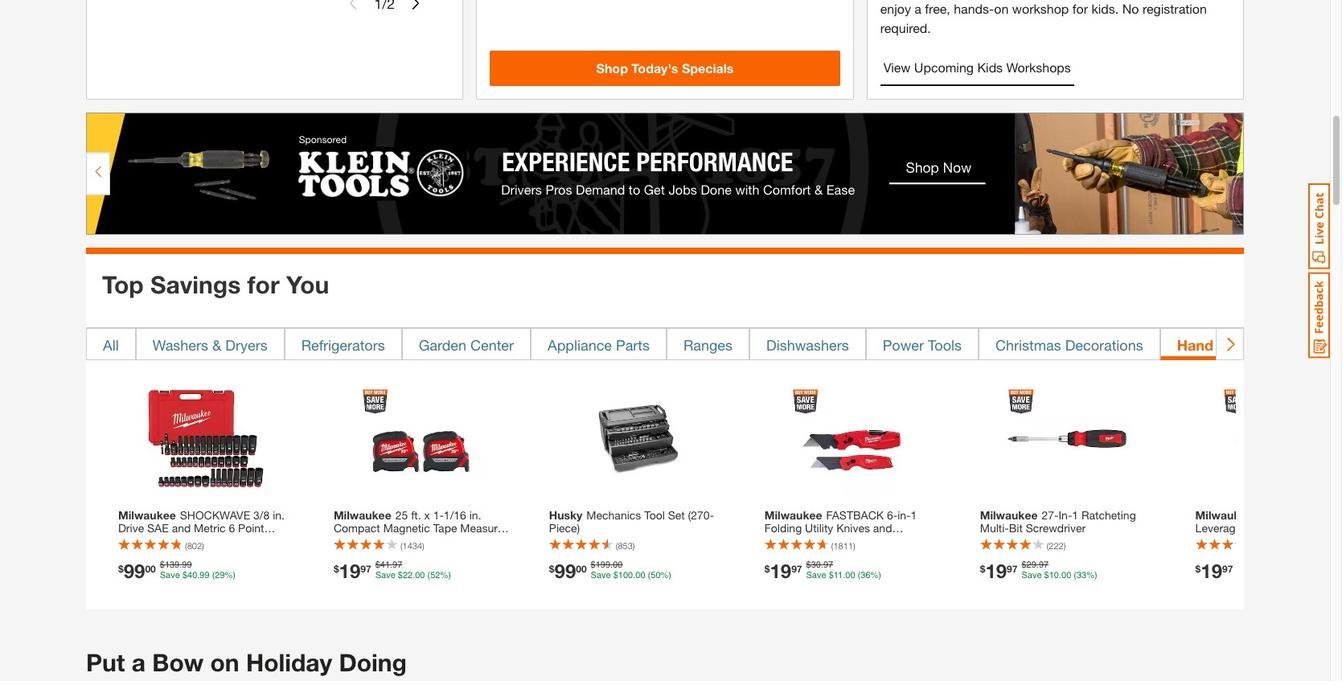 Task type: locate. For each thing, give the bounding box(es) containing it.
mechanics tool set (270- piece)
[[549, 508, 714, 535]]

00 right 10
[[1062, 570, 1071, 580]]

1 %) from the left
[[225, 570, 236, 580]]

00
[[613, 560, 623, 570], [145, 562, 156, 574], [576, 562, 587, 574], [415, 570, 425, 580], [636, 570, 645, 580], [845, 570, 855, 580], [1062, 570, 1071, 580]]

(270-
[[688, 508, 714, 522]]

4 %) from the left
[[871, 570, 881, 580]]

1/16
[[444, 508, 466, 522]]

%) right 10
[[1087, 570, 1097, 580]]

reach
[[386, 534, 419, 547]]

top savings for you
[[102, 270, 329, 299]]

ft. left x in the bottom of the page
[[411, 508, 421, 522]]

$ down 'leverage'
[[1196, 562, 1201, 574]]

$ 19 97 $ 30 . 97 save $ 11 . 00 ( 36 %)
[[765, 560, 881, 582]]

) for sae
[[202, 540, 204, 551]]

1 horizontal spatial tools
[[1218, 336, 1254, 354]]

appliance
[[548, 336, 612, 354]]

%) right 100
[[661, 570, 671, 580]]

2 %) from the left
[[440, 570, 451, 580]]

%) inside $ 99 00 $ 199 . 00 save $ 100 . 00 ( 50 %)
[[661, 570, 671, 580]]

tools inside "button"
[[1218, 336, 1254, 354]]

$ 99 00 $ 199 . 00 save $ 100 . 00 ( 50 %)
[[549, 560, 671, 582]]

1 right 27-
[[1072, 508, 1079, 522]]

$ right 41
[[398, 570, 403, 580]]

set inside shockwave 3/8 in. drive sae and metric 6 point impact socket set (43-piece)
[[195, 534, 211, 547]]

$ left 199
[[549, 562, 555, 574]]

$ down ( 222 )
[[1044, 570, 1049, 580]]

3 in. from the left
[[1267, 508, 1279, 522]]

0 horizontal spatial tools
[[928, 336, 962, 354]]

tools for hand tools
[[1218, 336, 1254, 354]]

milwaukee left "9"
[[1196, 508, 1253, 522]]

19 for $ 19 97
[[1201, 560, 1222, 582]]

( inside $ 19 97 $ 30 . 97 save $ 11 . 00 ( 36 %)
[[858, 570, 861, 580]]

0 horizontal spatial 29
[[215, 570, 225, 580]]

$ 19 97
[[1196, 560, 1233, 582]]

feedback link image
[[1308, 272, 1330, 359]]

husky
[[549, 508, 583, 522]]

christmas decorations button
[[979, 328, 1160, 360]]

piece) down 3/8
[[234, 534, 265, 547]]

. left 52
[[413, 570, 415, 580]]

1 tools from the left
[[928, 336, 962, 354]]

in. right 1/16
[[469, 508, 481, 522]]

%) inside $ 99 00 $ 139 . 99 save $ 40 . 99 ( 29 %)
[[225, 570, 236, 580]]

( right 11 on the right bottom of the page
[[858, 570, 861, 580]]

11
[[834, 570, 843, 580]]

0 horizontal spatial piece)
[[234, 534, 265, 547]]

3 %) from the left
[[661, 570, 671, 580]]

6
[[229, 521, 235, 535]]

milwaukee up 'impact'
[[118, 508, 176, 522]]

5 ) from the left
[[1064, 540, 1066, 551]]

4 milwaukee from the left
[[980, 508, 1038, 522]]

save left 11 on the right bottom of the page
[[806, 570, 826, 580]]

ft. right 15
[[373, 534, 383, 547]]

4 19 from the left
[[1201, 560, 1222, 582]]

$ left 30
[[765, 562, 770, 574]]

save for 1/16
[[375, 570, 395, 580]]

( right 22
[[427, 570, 430, 580]]

00 right 11 on the right bottom of the page
[[845, 570, 855, 580]]

1 vertical spatial ft.
[[373, 534, 383, 547]]

( up $ 99 00 $ 199 . 00 save $ 100 . 00 ( 50 %)
[[616, 540, 618, 551]]

0 horizontal spatial 1
[[1072, 508, 1079, 522]]

next slide image
[[410, 0, 422, 10]]

19 for $ 19 97 $ 41 . 97 save $ 22 . 00 ( 52 %)
[[339, 560, 361, 582]]

in. right "9"
[[1267, 508, 1279, 522]]

19 down multi-
[[985, 560, 1007, 582]]

christmas decorations
[[996, 336, 1143, 354]]

1 save from the left
[[160, 570, 180, 580]]

2 ) from the left
[[422, 540, 424, 551]]

99 right "40"
[[200, 570, 210, 580]]

9 in. 7-in-1 high leverage combination pliers image
[[1221, 376, 1342, 501]]

milwaukee link
[[765, 508, 940, 573]]

(43-
[[215, 534, 234, 547]]

fastback 6-in-1 folding utility knives and fastback compact folding utility knife with general purpose blades (2-pack) image
[[790, 376, 914, 501]]

tools
[[928, 336, 962, 354], [1218, 336, 1254, 354]]

29 inside $ 99 00 $ 139 . 99 save $ 40 . 99 ( 29 %)
[[215, 570, 225, 580]]

1 horizontal spatial in.
[[469, 508, 481, 522]]

00 inside $ 19 97 $ 41 . 97 save $ 22 . 00 ( 52 %)
[[415, 570, 425, 580]]

tools right hand
[[1218, 336, 1254, 354]]

milwaukee up 30
[[765, 508, 822, 522]]

in. right 3/8
[[273, 508, 285, 522]]

4 save from the left
[[806, 570, 826, 580]]

save inside $ 99 00 $ 199 . 00 save $ 100 . 00 ( 50 %)
[[591, 570, 611, 580]]

garden
[[419, 336, 466, 354]]

00 right 22
[[415, 570, 425, 580]]

1 1 from the left
[[1072, 508, 1079, 522]]

save inside $ 99 00 $ 139 . 99 save $ 40 . 99 ( 29 %)
[[160, 570, 180, 580]]

%) right 11 on the right bottom of the page
[[871, 570, 881, 580]]

19 down with in the left bottom of the page
[[339, 560, 361, 582]]

5 save from the left
[[1022, 570, 1042, 580]]

milwaukee
[[118, 508, 176, 522], [334, 508, 391, 522], [765, 508, 822, 522], [980, 508, 1038, 522], [1196, 508, 1253, 522]]

save left "40"
[[160, 570, 180, 580]]

2 tools from the left
[[1218, 336, 1254, 354]]

( inside $ 99 00 $ 139 . 99 save $ 40 . 99 ( 29 %)
[[212, 570, 215, 580]]

9
[[1257, 508, 1264, 522]]

multi-
[[980, 521, 1009, 535]]

tools right power
[[928, 336, 962, 354]]

1 19 from the left
[[339, 560, 361, 582]]

$ down 'impact'
[[118, 562, 124, 574]]

222
[[1049, 540, 1064, 551]]

refrigerators button
[[284, 328, 402, 360]]

save inside $ 19 97 $ 41 . 97 save $ 22 . 00 ( 52 %)
[[375, 570, 395, 580]]

00 right 199
[[613, 560, 623, 570]]

mechanics
[[587, 508, 641, 522]]

19 for $ 19 97 $ 30 . 97 save $ 11 . 00 ( 36 %)
[[770, 560, 791, 582]]

high
[[1315, 508, 1338, 522]]

27-in-1 ratcheting multi-bit screwdriver
[[980, 508, 1136, 535]]

save inside $ 19 97 $ 29 . 97 save $ 10 . 00 ( 33 %)
[[1022, 570, 1042, 580]]

97 right 41
[[393, 560, 402, 570]]

1 in. from the left
[[273, 508, 285, 522]]

1
[[1072, 508, 1079, 522], [1305, 508, 1312, 522]]

( right 10
[[1074, 570, 1077, 580]]

00 right 100
[[636, 570, 645, 580]]

50
[[651, 570, 661, 580]]

set inside mechanics tool set (270- piece)
[[668, 508, 685, 522]]

) for multi-
[[1064, 540, 1066, 551]]

( 853 )
[[616, 540, 635, 551]]

3 19 from the left
[[985, 560, 1007, 582]]

25 ft. x 1-1/16 in. compact magnetic tape measure with 15 ft. reach (2-pack)
[[334, 508, 504, 547]]

and
[[172, 521, 191, 535]]

5 milwaukee from the left
[[1196, 508, 1253, 522]]

$ left 10
[[1022, 560, 1027, 570]]

%) down pack)
[[440, 570, 451, 580]]

save left 100
[[591, 570, 611, 580]]

christmas
[[996, 336, 1061, 354]]

2 milwaukee from the left
[[334, 508, 391, 522]]

milwaukee left 27-
[[980, 508, 1038, 522]]

29
[[1027, 560, 1036, 570], [215, 570, 225, 580]]

2 horizontal spatial in.
[[1267, 508, 1279, 522]]

upcoming
[[914, 59, 974, 74]]

save
[[160, 570, 180, 580], [375, 570, 395, 580], [591, 570, 611, 580], [806, 570, 826, 580], [1022, 570, 1042, 580]]

hand tools
[[1177, 336, 1254, 354]]

save for multi-
[[1022, 570, 1042, 580]]

set left '(43-'
[[195, 534, 211, 547]]

3 save from the left
[[591, 570, 611, 580]]

19 left 30
[[770, 560, 791, 582]]

1 ) from the left
[[202, 540, 204, 551]]

garden center button
[[402, 328, 531, 360]]

00 left 199
[[576, 562, 587, 574]]

$ left 22
[[375, 560, 380, 570]]

piece)
[[549, 521, 580, 535], [234, 534, 265, 547]]

&
[[212, 336, 221, 354]]

$ left 100
[[591, 560, 596, 570]]

tools inside 'button'
[[928, 336, 962, 354]]

. left 100
[[610, 560, 613, 570]]

parts
[[616, 336, 650, 354]]

%)
[[225, 570, 236, 580], [440, 570, 451, 580], [661, 570, 671, 580], [871, 570, 881, 580], [1087, 570, 1097, 580]]

milwaukee up 15
[[334, 508, 391, 522]]

in. inside 9 in. 7-in-1 high leverage combination pliers
[[1267, 508, 1279, 522]]

3/8
[[253, 508, 270, 522]]

%) inside $ 19 97 $ 41 . 97 save $ 22 . 00 ( 52 %)
[[440, 570, 451, 580]]

milwaukee for 27-in-1 ratcheting multi-bit screwdriver
[[980, 508, 1038, 522]]

1 horizontal spatial piece)
[[549, 521, 580, 535]]

1 left high
[[1305, 508, 1312, 522]]

27-in-1 ratcheting multi-bit screwdriver image
[[1006, 376, 1130, 501]]

1 horizontal spatial 1
[[1305, 508, 1312, 522]]

washers & dryers button
[[136, 328, 284, 360]]

1 horizontal spatial 29
[[1027, 560, 1036, 570]]

5 %) from the left
[[1087, 570, 1097, 580]]

piece) left mechanics
[[549, 521, 580, 535]]

29 right "40"
[[215, 570, 225, 580]]

97 right 30
[[823, 560, 833, 570]]

$ 19 97 $ 41 . 97 save $ 22 . 00 ( 52 %)
[[334, 560, 451, 582]]

19 down 'leverage'
[[1201, 560, 1222, 582]]

save left 10
[[1022, 570, 1042, 580]]

99
[[124, 560, 145, 582], [182, 560, 192, 570], [555, 560, 576, 582], [200, 570, 210, 580]]

in.
[[273, 508, 285, 522], [469, 508, 481, 522], [1267, 508, 1279, 522]]

save left 22
[[375, 570, 395, 580]]

put
[[86, 648, 125, 677]]

2 1 from the left
[[1305, 508, 1312, 522]]

( right "40"
[[212, 570, 215, 580]]

all
[[103, 336, 119, 354]]

$ right 199
[[613, 570, 618, 580]]

) for 1/16
[[422, 540, 424, 551]]

19
[[339, 560, 361, 582], [770, 560, 791, 582], [985, 560, 1007, 582], [1201, 560, 1222, 582]]

. left "40"
[[180, 560, 182, 570]]

1 vertical spatial set
[[195, 534, 211, 547]]

0 vertical spatial set
[[668, 508, 685, 522]]

29 left 10
[[1027, 560, 1036, 570]]

power tools
[[883, 336, 962, 354]]

tape
[[433, 521, 457, 535]]

( right 100
[[648, 570, 651, 580]]

2 in. from the left
[[469, 508, 481, 522]]

00 inside $ 19 97 $ 30 . 97 save $ 11 . 00 ( 36 %)
[[845, 570, 855, 580]]

hand tools button
[[1160, 328, 1271, 360]]

view upcoming kids workshops
[[884, 59, 1071, 74]]

. left 11 on the right bottom of the page
[[821, 560, 823, 570]]

garden center
[[419, 336, 514, 354]]

appliance parts
[[548, 336, 650, 354]]

52
[[430, 570, 440, 580]]

2 19 from the left
[[770, 560, 791, 582]]

kids
[[977, 59, 1003, 74]]

compact
[[334, 521, 380, 535]]

97 down 'leverage'
[[1222, 562, 1233, 574]]

save for piece)
[[591, 570, 611, 580]]

1 horizontal spatial set
[[668, 508, 685, 522]]

3 milwaukee from the left
[[765, 508, 822, 522]]

1 milwaukee from the left
[[118, 508, 176, 522]]

00 left 139
[[145, 562, 156, 574]]

$ down multi-
[[980, 562, 985, 574]]

set right tool
[[668, 508, 685, 522]]

0 horizontal spatial set
[[195, 534, 211, 547]]

0 vertical spatial ft.
[[411, 508, 421, 522]]

0 horizontal spatial in.
[[273, 508, 285, 522]]

( down the magnetic
[[400, 540, 403, 551]]

3 ) from the left
[[633, 540, 635, 551]]

tools for power tools
[[928, 336, 962, 354]]

%) down '(43-'
[[225, 570, 236, 580]]

2 save from the left
[[375, 570, 395, 580]]

mechanics tool set (270-piece) image
[[575, 376, 699, 501]]

$ right 139
[[182, 570, 187, 580]]

99 right 139
[[182, 560, 192, 570]]

$
[[160, 560, 165, 570], [375, 560, 380, 570], [591, 560, 596, 570], [806, 560, 811, 570], [1022, 560, 1027, 570], [118, 562, 124, 574], [334, 562, 339, 574], [549, 562, 555, 574], [765, 562, 770, 574], [980, 562, 985, 574], [1196, 562, 1201, 574], [182, 570, 187, 580], [398, 570, 403, 580], [613, 570, 618, 580], [829, 570, 834, 580], [1044, 570, 1049, 580]]

40
[[187, 570, 197, 580]]

1 horizontal spatial ft.
[[411, 508, 421, 522]]

%) inside $ 19 97 $ 29 . 97 save $ 10 . 00 ( 33 %)
[[1087, 570, 1097, 580]]

sae
[[147, 521, 169, 535]]

view
[[884, 59, 911, 74]]



Task type: describe. For each thing, give the bounding box(es) containing it.
save for sae
[[160, 570, 180, 580]]

97 left 10
[[1039, 560, 1049, 570]]

(2-
[[422, 534, 435, 547]]

. left 50
[[633, 570, 636, 580]]

1 inside the 27-in-1 ratcheting multi-bit screwdriver
[[1072, 508, 1079, 522]]

( inside $ 19 97 $ 29 . 97 save $ 10 . 00 ( 33 %)
[[1074, 570, 1077, 580]]

97 left 30
[[791, 562, 802, 574]]

in. inside 25 ft. x 1-1/16 in. compact magnetic tape measure with 15 ft. reach (2-pack)
[[469, 508, 481, 522]]

x
[[424, 508, 430, 522]]

milwaukee for 25 ft. x 1-1/16 in. compact magnetic tape measure with 15 ft. reach (2-pack)
[[334, 508, 391, 522]]

shockwave
[[180, 508, 250, 522]]

pack)
[[435, 534, 463, 547]]

100
[[618, 570, 633, 580]]

center
[[470, 336, 514, 354]]

in. inside shockwave 3/8 in. drive sae and metric 6 point impact socket set (43-piece)
[[273, 508, 285, 522]]

97 left 41
[[361, 562, 371, 574]]

appliance parts button
[[531, 328, 667, 360]]

199
[[596, 560, 610, 570]]

$ inside $ 19 97
[[1196, 562, 1201, 574]]

holiday
[[246, 648, 332, 677]]

on
[[210, 648, 239, 677]]

leverage
[[1196, 521, 1242, 535]]

4 ) from the left
[[853, 540, 855, 551]]

( 802 )
[[185, 540, 204, 551]]

washers
[[153, 336, 208, 354]]

you
[[286, 270, 329, 299]]

this is the first slide image
[[347, 0, 360, 10]]

ranges
[[684, 336, 733, 354]]

. left 36 on the bottom right of page
[[843, 570, 845, 580]]

15
[[358, 534, 370, 547]]

$ down socket
[[160, 560, 165, 570]]

%) for 27-in-1 ratcheting multi-bit screwdriver
[[1087, 570, 1097, 580]]

shockwave 3/8 in. drive sae and metric 6 point impact socket set (43-piece)
[[118, 508, 285, 547]]

workshops
[[1007, 59, 1071, 74]]

$ left 11 on the right bottom of the page
[[806, 560, 811, 570]]

29 inside $ 19 97 $ 29 . 97 save $ 10 . 00 ( 33 %)
[[1027, 560, 1036, 570]]

shop today's specials link
[[490, 50, 840, 86]]

$ 19 97 $ 29 . 97 save $ 10 . 00 ( 33 %)
[[980, 560, 1097, 582]]

piece) inside shockwave 3/8 in. drive sae and metric 6 point impact socket set (43-piece)
[[234, 534, 265, 547]]

0 horizontal spatial ft.
[[373, 534, 383, 547]]

view upcoming kids workshops link
[[880, 50, 1074, 86]]

milwaukee for 9 in. 7-in-1 high leverage combination pliers
[[1196, 508, 1253, 522]]

washers & dryers
[[153, 336, 268, 354]]

. left 33
[[1059, 570, 1062, 580]]

in-
[[1292, 508, 1305, 522]]

25
[[395, 508, 408, 522]]

all button
[[86, 328, 136, 360]]

pliers
[[1313, 521, 1340, 535]]

19 for $ 19 97 $ 29 . 97 save $ 10 . 00 ( 33 %)
[[985, 560, 1007, 582]]

drive
[[118, 521, 144, 535]]

%) for shockwave 3/8 in. drive sae and metric 6 point impact socket set (43-piece)
[[225, 570, 236, 580]]

. left 10
[[1036, 560, 1039, 570]]

screwdriver
[[1026, 521, 1086, 535]]

33
[[1077, 570, 1087, 580]]

savings
[[150, 270, 241, 299]]

metric
[[194, 521, 226, 535]]

%) for 25 ft. x 1-1/16 in. compact magnetic tape measure with 15 ft. reach (2-pack)
[[440, 570, 451, 580]]

1-
[[433, 508, 444, 522]]

97 inside $ 19 97
[[1222, 562, 1233, 574]]

bit
[[1009, 521, 1023, 535]]

point
[[238, 521, 264, 535]]

put a bow on holiday doing
[[86, 648, 407, 677]]

%) inside $ 19 97 $ 30 . 97 save $ 11 . 00 ( 36 %)
[[871, 570, 881, 580]]

1434
[[403, 540, 422, 551]]

. left 22
[[390, 560, 393, 570]]

live chat image
[[1308, 183, 1330, 269]]

ratcheting
[[1082, 508, 1136, 522]]

doing
[[339, 648, 407, 677]]

ranges button
[[667, 328, 750, 360]]

top
[[102, 270, 144, 299]]

00 inside $ 99 00 $ 139 . 99 save $ 40 . 99 ( 29 %)
[[145, 562, 156, 574]]

30
[[811, 560, 821, 570]]

. right 139
[[197, 570, 200, 580]]

socket
[[156, 534, 191, 547]]

( inside $ 19 97 $ 41 . 97 save $ 22 . 00 ( 52 %)
[[427, 570, 430, 580]]

9 in. 7-in-1 high leverage combination pliers
[[1196, 508, 1340, 535]]

save inside $ 19 97 $ 30 . 97 save $ 11 . 00 ( 36 %)
[[806, 570, 826, 580]]

( inside $ 99 00 $ 199 . 00 save $ 100 . 00 ( 50 %)
[[648, 570, 651, 580]]

combination
[[1245, 521, 1309, 535]]

1 inside 9 in. 7-in-1 high leverage combination pliers
[[1305, 508, 1312, 522]]

( down 'and'
[[185, 540, 187, 551]]

dishwashers button
[[750, 328, 866, 360]]

piece) inside mechanics tool set (270- piece)
[[549, 521, 580, 535]]

next arrow image
[[1223, 336, 1237, 352]]

shockwave 3/8 in. drive sae and metric 6 point impact socket set (43-piece) image
[[144, 376, 268, 501]]

$ right 30
[[829, 570, 834, 580]]

shop today's specials
[[596, 60, 734, 75]]

10
[[1049, 570, 1059, 580]]

power
[[883, 336, 924, 354]]

41
[[380, 560, 390, 570]]

in-
[[1059, 508, 1072, 522]]

$ 99 00 $ 139 . 99 save $ 40 . 99 ( 29 %)
[[118, 560, 236, 582]]

( down screwdriver
[[1047, 540, 1049, 551]]

36
[[861, 570, 871, 580]]

27-
[[1042, 508, 1059, 522]]

$ down with in the left bottom of the page
[[334, 562, 339, 574]]

refrigerators
[[301, 336, 385, 354]]

) for piece)
[[633, 540, 635, 551]]

( up $ 19 97 $ 30 . 97 save $ 11 . 00 ( 36 %)
[[831, 540, 833, 551]]

7-
[[1282, 508, 1292, 522]]

00 inside $ 19 97 $ 29 . 97 save $ 10 . 00 ( 33 %)
[[1062, 570, 1071, 580]]

decorations
[[1065, 336, 1143, 354]]

measure
[[460, 521, 504, 535]]

99 down 'impact'
[[124, 560, 145, 582]]

%) for mechanics tool set (270- piece)
[[661, 570, 671, 580]]

97 down bit
[[1007, 562, 1018, 574]]

milwaukee for shockwave 3/8 in. drive sae and metric 6 point impact socket set (43-piece)
[[118, 508, 176, 522]]

25 ft. x 1-1/16 in. compact magnetic tape measure with 15 ft. reach (2-pack) image
[[359, 376, 483, 501]]

dryers
[[225, 336, 268, 354]]

( 222 )
[[1047, 540, 1066, 551]]

802
[[187, 540, 202, 551]]

dishwashers
[[766, 336, 849, 354]]

impact
[[118, 534, 153, 547]]

a
[[132, 648, 145, 677]]

( 1434 )
[[400, 540, 424, 551]]

for
[[247, 270, 280, 299]]

99 left 199
[[555, 560, 576, 582]]



Task type: vqa. For each thing, say whether or not it's contained in the screenshot.


